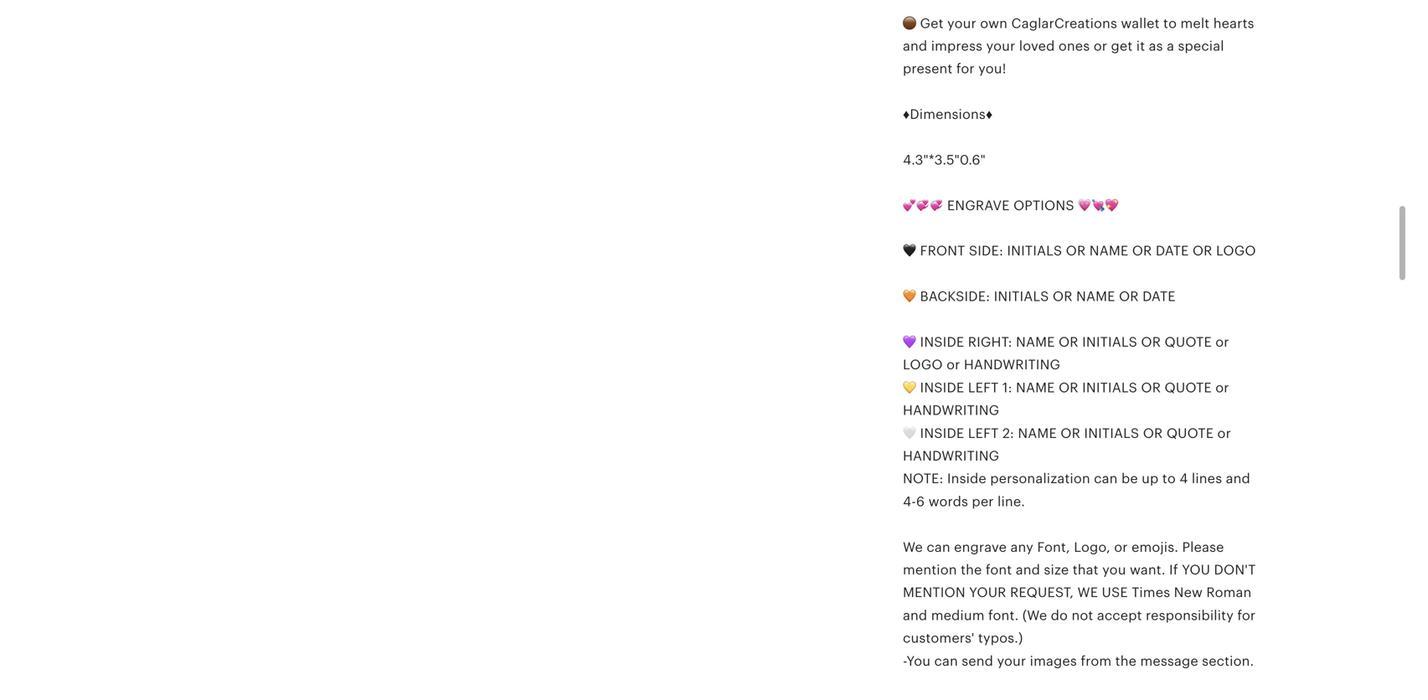 Task type: locate. For each thing, give the bounding box(es) containing it.
handwriting
[[965, 358, 1061, 373], [903, 403, 1000, 418], [903, 449, 1000, 464]]

4-
[[903, 494, 917, 509]]

1 vertical spatial can
[[927, 540, 951, 555]]

quote
[[1165, 335, 1213, 350], [1165, 380, 1213, 395], [1167, 426, 1214, 441]]

1 horizontal spatial the
[[1116, 654, 1137, 669]]

logo
[[1217, 244, 1257, 259], [903, 358, 943, 373]]

to up a
[[1164, 16, 1178, 31]]

name right right: on the right of page
[[1017, 335, 1056, 350]]

1 vertical spatial left
[[969, 426, 999, 441]]

loved
[[1020, 39, 1056, 54]]

side:
[[970, 244, 1004, 259]]

-
[[903, 654, 907, 669]]

want.
[[1130, 563, 1166, 578]]

engrave
[[955, 540, 1007, 555]]

4.3"*3.5"0.6"
[[903, 152, 986, 168]]

0 vertical spatial quote
[[1165, 335, 1213, 350]]

1 vertical spatial to
[[1163, 472, 1177, 487]]

personalization
[[991, 472, 1091, 487]]

🖤  front side: initials or name or date or logo
[[903, 244, 1257, 259]]

0 vertical spatial for
[[957, 61, 975, 76]]

backside:
[[921, 289, 991, 304]]

line.
[[998, 494, 1026, 509]]

name down 🖤  front side: initials or name or date or logo
[[1077, 289, 1116, 304]]

0 horizontal spatial the
[[961, 563, 983, 578]]

for inside 🟤   get your own caglarcreations wallet to melt hearts and impress your loved ones or get it as a special present for you!
[[957, 61, 975, 76]]

or
[[1094, 39, 1108, 54], [1216, 335, 1230, 350], [947, 358, 961, 373], [1216, 380, 1230, 395], [1218, 426, 1232, 441], [1115, 540, 1129, 555]]

typos.)
[[979, 631, 1024, 646]]

mention
[[903, 563, 958, 578]]

new
[[1175, 586, 1203, 601]]

1 vertical spatial inside
[[921, 380, 965, 395]]

logo inside "💜  inside right: name or initials or quote or logo or handwriting 💛  inside left 1: name or initials or quote or handwriting 🤍  inside left 2: name or initials or quote or handwriting note: inside personalization can be up to 4 lines and 4-6 words per line."
[[903, 358, 943, 373]]

and down the any
[[1016, 563, 1041, 578]]

caglarcreations
[[1012, 16, 1118, 31]]

engrave
[[948, 198, 1010, 213]]

the right "from"
[[1116, 654, 1137, 669]]

name
[[1090, 244, 1129, 259], [1077, 289, 1116, 304], [1017, 335, 1056, 350], [1017, 380, 1056, 395], [1019, 426, 1058, 441]]

can
[[1095, 472, 1118, 487], [927, 540, 951, 555], [935, 654, 959, 669]]

name down "💗💘💖"
[[1090, 244, 1129, 259]]

💕💞💞 engrave options 💗💘💖
[[903, 198, 1119, 213]]

for down impress
[[957, 61, 975, 76]]

1:
[[1003, 380, 1013, 395]]

handwriting up 'inside'
[[903, 449, 1000, 464]]

handwriting up 1: at the right bottom
[[965, 358, 1061, 373]]

per
[[973, 494, 994, 509]]

handwriting down the 💛
[[903, 403, 1000, 418]]

2 vertical spatial inside
[[921, 426, 965, 441]]

you
[[1103, 563, 1127, 578]]

your up impress
[[948, 16, 977, 31]]

2 vertical spatial your
[[998, 654, 1027, 669]]

for down roman
[[1238, 608, 1257, 623]]

note:
[[903, 472, 944, 487]]

as
[[1150, 39, 1164, 54]]

up
[[1142, 472, 1159, 487]]

or inside 🟤   get your own caglarcreations wallet to melt hearts and impress your loved ones or get it as a special present for you!
[[1094, 39, 1108, 54]]

3 inside from the top
[[921, 426, 965, 441]]

responsibility
[[1146, 608, 1234, 623]]

1 inside from the top
[[921, 335, 965, 350]]

left left 1: at the right bottom
[[969, 380, 999, 395]]

1 vertical spatial logo
[[903, 358, 943, 373]]

💗💘💖
[[1079, 198, 1119, 213]]

can down customers'
[[935, 654, 959, 669]]

can left be
[[1095, 472, 1118, 487]]

0 horizontal spatial for
[[957, 61, 975, 76]]

do
[[1051, 608, 1069, 623]]

initials
[[1008, 244, 1063, 259], [994, 289, 1050, 304], [1083, 335, 1138, 350], [1083, 380, 1138, 395], [1085, 426, 1140, 441]]

inside right 🤍
[[921, 426, 965, 441]]

inside right the 💛
[[921, 380, 965, 395]]

not
[[1072, 608, 1094, 623]]

for
[[957, 61, 975, 76], [1238, 608, 1257, 623]]

from
[[1081, 654, 1112, 669]]

the
[[961, 563, 983, 578], [1116, 654, 1137, 669]]

💛
[[903, 380, 917, 395]]

1 horizontal spatial logo
[[1217, 244, 1257, 259]]

or
[[1067, 244, 1086, 259], [1133, 244, 1153, 259], [1193, 244, 1213, 259], [1053, 289, 1073, 304], [1120, 289, 1139, 304], [1059, 335, 1079, 350], [1142, 335, 1162, 350], [1059, 380, 1079, 395], [1142, 380, 1162, 395], [1061, 426, 1081, 441], [1144, 426, 1164, 441]]

your down the typos.)
[[998, 654, 1027, 669]]

left left 2:
[[969, 426, 999, 441]]

ones
[[1059, 39, 1091, 54]]

1 horizontal spatial for
[[1238, 608, 1257, 623]]

name right 2:
[[1019, 426, 1058, 441]]

the down engrave
[[961, 563, 983, 578]]

for inside the we can engrave any font, logo, or emojis. please mention the font and size that you want. if you don't mention your request, we use times new roman and medium font. (we do not accept responsibility for customers' typos.) -you can send your images from the message section.
[[1238, 608, 1257, 623]]

please
[[1183, 540, 1225, 555]]

you!
[[979, 61, 1007, 76]]

don't
[[1215, 563, 1257, 578]]

date
[[1156, 244, 1190, 259], [1143, 289, 1176, 304]]

request,
[[1011, 586, 1074, 601]]

0 vertical spatial to
[[1164, 16, 1178, 31]]

1 vertical spatial for
[[1238, 608, 1257, 623]]

inside right 💜
[[921, 335, 965, 350]]

and right lines
[[1227, 472, 1251, 487]]

2 vertical spatial handwriting
[[903, 449, 1000, 464]]

0 vertical spatial the
[[961, 563, 983, 578]]

can inside "💜  inside right: name or initials or quote or logo or handwriting 💛  inside left 1: name or initials or quote or handwriting 🤍  inside left 2: name or initials or quote or handwriting note: inside personalization can be up to 4 lines and 4-6 words per line."
[[1095, 472, 1118, 487]]

customers'
[[903, 631, 975, 646]]

your down own
[[987, 39, 1016, 54]]

logo,
[[1075, 540, 1111, 555]]

0 vertical spatial left
[[969, 380, 999, 395]]

and
[[903, 39, 928, 54], [1227, 472, 1251, 487], [1016, 563, 1041, 578], [903, 608, 928, 623]]

inside
[[921, 335, 965, 350], [921, 380, 965, 395], [921, 426, 965, 441]]

your
[[948, 16, 977, 31], [987, 39, 1016, 54], [998, 654, 1027, 669]]

0 vertical spatial can
[[1095, 472, 1118, 487]]

and down 🟤 on the right of the page
[[903, 39, 928, 54]]

6
[[917, 494, 925, 509]]

0 vertical spatial logo
[[1217, 244, 1257, 259]]

can up "mention"
[[927, 540, 951, 555]]

times
[[1132, 586, 1171, 601]]

1 vertical spatial quote
[[1165, 380, 1213, 395]]

your
[[970, 586, 1007, 601]]

1 vertical spatial your
[[987, 39, 1016, 54]]

logo for 🖤  front side: initials or name or date or logo
[[1217, 244, 1257, 259]]

0 horizontal spatial logo
[[903, 358, 943, 373]]

to left 4
[[1163, 472, 1177, 487]]

if
[[1170, 563, 1179, 578]]

to
[[1164, 16, 1178, 31], [1163, 472, 1177, 487]]

inside
[[948, 472, 987, 487]]

0 vertical spatial inside
[[921, 335, 965, 350]]

and inside 🟤   get your own caglarcreations wallet to melt hearts and impress your loved ones or get it as a special present for you!
[[903, 39, 928, 54]]



Task type: describe. For each thing, give the bounding box(es) containing it.
🖤
[[903, 244, 917, 259]]

section.
[[1203, 654, 1255, 669]]

🟤   get your own caglarcreations wallet to melt hearts and impress your loved ones or get it as a special present for you!
[[903, 16, 1255, 76]]

get
[[921, 16, 944, 31]]

font
[[986, 563, 1013, 578]]

name right 1: at the right bottom
[[1017, 380, 1056, 395]]

we can engrave any font, logo, or emojis. please mention the font and size that you want. if you don't mention your request, we use times new roman and medium font. (we do not accept responsibility for customers' typos.) -you can send your images from the message section.
[[903, 540, 1257, 669]]

🟤
[[903, 16, 917, 31]]

options
[[1014, 198, 1075, 213]]

1 vertical spatial date
[[1143, 289, 1176, 304]]

be
[[1122, 472, 1139, 487]]

2 vertical spatial can
[[935, 654, 959, 669]]

right:
[[969, 335, 1013, 350]]

0 vertical spatial your
[[948, 16, 977, 31]]

4
[[1180, 472, 1189, 487]]

you
[[1183, 563, 1211, 578]]

to inside 🟤   get your own caglarcreations wallet to melt hearts and impress your loved ones or get it as a special present for you!
[[1164, 16, 1178, 31]]

♦️dimensions♦️
[[903, 107, 993, 122]]

font,
[[1038, 540, 1071, 555]]

emojis.
[[1132, 540, 1179, 555]]

melt
[[1181, 16, 1210, 31]]

1 vertical spatial the
[[1116, 654, 1137, 669]]

present
[[903, 61, 953, 76]]

send
[[962, 654, 994, 669]]

a
[[1167, 39, 1175, 54]]

1 vertical spatial handwriting
[[903, 403, 1000, 418]]

special
[[1179, 39, 1225, 54]]

size
[[1045, 563, 1070, 578]]

2:
[[1003, 426, 1015, 441]]

1 left from the top
[[969, 380, 999, 395]]

front
[[921, 244, 966, 259]]

roman
[[1207, 586, 1252, 601]]

use
[[1102, 586, 1129, 601]]

message
[[1141, 654, 1199, 669]]

🧡
[[903, 289, 917, 304]]

0 vertical spatial date
[[1156, 244, 1190, 259]]

to inside "💜  inside right: name or initials or quote or logo or handwriting 💛  inside left 1: name or initials or quote or handwriting 🤍  inside left 2: name or initials or quote or handwriting note: inside personalization can be up to 4 lines and 4-6 words per line."
[[1163, 472, 1177, 487]]

mention
[[903, 586, 966, 601]]

images
[[1031, 654, 1078, 669]]

🧡  backside: initials or name or date
[[903, 289, 1176, 304]]

or inside the we can engrave any font, logo, or emojis. please mention the font and size that you want. if you don't mention your request, we use times new roman and medium font. (we do not accept responsibility for customers' typos.) -you can send your images from the message section.
[[1115, 540, 1129, 555]]

and down mention
[[903, 608, 928, 623]]

🤍
[[903, 426, 917, 441]]

any
[[1011, 540, 1034, 555]]

2 vertical spatial quote
[[1167, 426, 1214, 441]]

💜
[[903, 335, 917, 350]]

💕💞💞
[[903, 198, 944, 213]]

(we
[[1023, 608, 1048, 623]]

logo for 💜  inside right: name or initials or quote or logo or handwriting 💛  inside left 1: name or initials or quote or handwriting 🤍  inside left 2: name or initials or quote or handwriting note: inside personalization can be up to 4 lines and 4-6 words per line.
[[903, 358, 943, 373]]

medium
[[932, 608, 985, 623]]

own
[[981, 16, 1008, 31]]

impress
[[932, 39, 983, 54]]

hearts
[[1214, 16, 1255, 31]]

accept
[[1098, 608, 1143, 623]]

0 vertical spatial handwriting
[[965, 358, 1061, 373]]

you
[[907, 654, 931, 669]]

2 left from the top
[[969, 426, 999, 441]]

wallet
[[1122, 16, 1160, 31]]

and inside "💜  inside right: name or initials or quote or logo or handwriting 💛  inside left 1: name or initials or quote or handwriting 🤍  inside left 2: name or initials or quote or handwriting note: inside personalization can be up to 4 lines and 4-6 words per line."
[[1227, 472, 1251, 487]]

lines
[[1192, 472, 1223, 487]]

words
[[929, 494, 969, 509]]

font.
[[989, 608, 1019, 623]]

we
[[1078, 586, 1099, 601]]

we
[[903, 540, 924, 555]]

get
[[1112, 39, 1133, 54]]

it
[[1137, 39, 1146, 54]]

2 inside from the top
[[921, 380, 965, 395]]

that
[[1073, 563, 1099, 578]]

your inside the we can engrave any font, logo, or emojis. please mention the font and size that you want. if you don't mention your request, we use times new roman and medium font. (we do not accept responsibility for customers' typos.) -you can send your images from the message section.
[[998, 654, 1027, 669]]

💜  inside right: name or initials or quote or logo or handwriting 💛  inside left 1: name or initials or quote or handwriting 🤍  inside left 2: name or initials or quote or handwriting note: inside personalization can be up to 4 lines and 4-6 words per line.
[[903, 335, 1251, 509]]



Task type: vqa. For each thing, say whether or not it's contained in the screenshot.
INITIALS
yes



